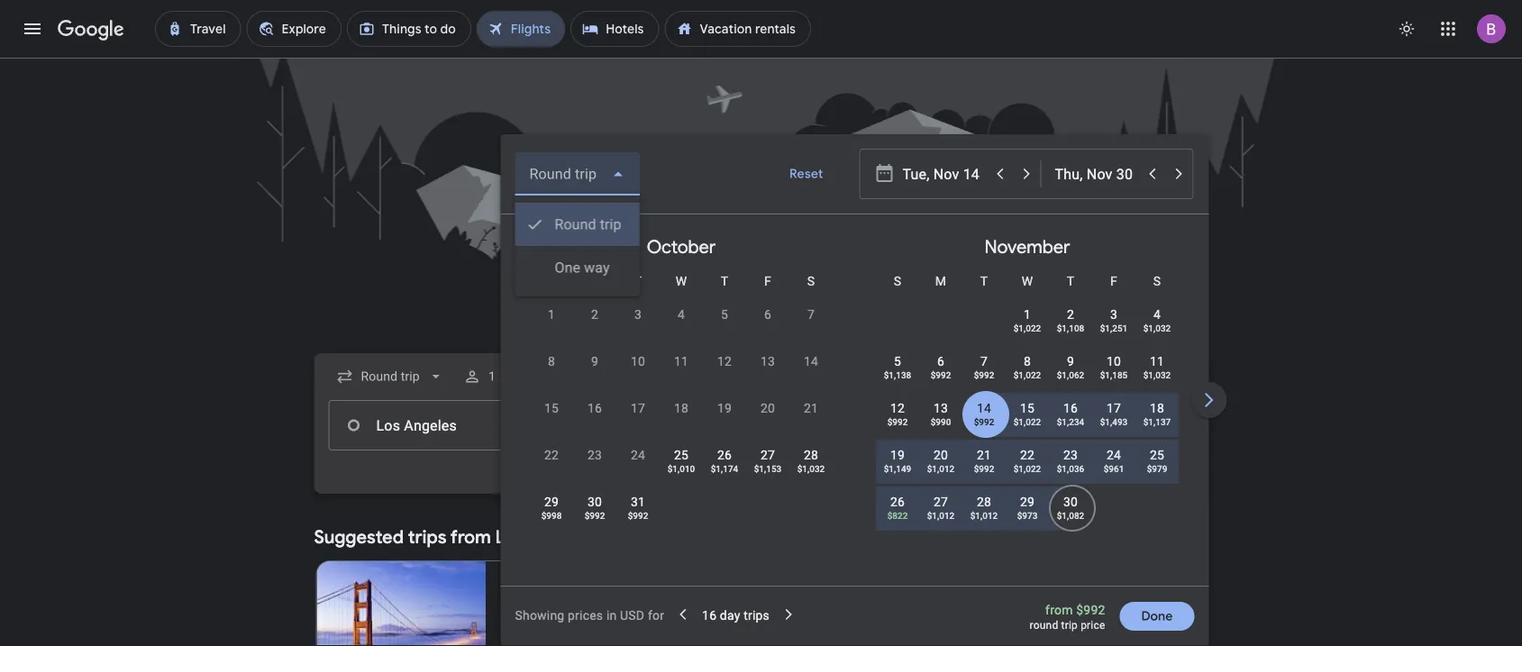 Task type: vqa. For each thing, say whether or not it's contained in the screenshot.


Task type: describe. For each thing, give the bounding box(es) containing it.
, 1036 us dollars element
[[1057, 463, 1084, 474]]

7 button
[[789, 306, 832, 349]]

next image
[[1188, 379, 1231, 422]]

day
[[720, 608, 740, 623]]

6 button
[[746, 306, 789, 349]]

4 for 4 $1,032
[[1153, 307, 1161, 322]]

23 for 23 $1,036
[[1063, 448, 1078, 462]]

14 button
[[789, 352, 832, 396]]

29 for 29 $998
[[544, 494, 558, 509]]

1 inside suggested trips from los angeles 'region'
[[582, 613, 589, 628]]

22 for 22
[[544, 448, 558, 462]]

16 day trips
[[702, 608, 770, 623]]

$1,062
[[1057, 370, 1084, 380]]

8 for 8 $1,022
[[1023, 354, 1031, 369]]

sat, nov 4 element
[[1153, 306, 1161, 324]]

, 973 us dollars element
[[1017, 510, 1037, 521]]

16 for 16
[[587, 401, 602, 416]]

9 button
[[573, 352, 616, 396]]

w for november
[[1021, 274, 1033, 288]]

fri, nov 3 element
[[1110, 306, 1117, 324]]

row containing 15
[[530, 391, 832, 443]]

1 hr 22 min
[[582, 613, 647, 628]]

mon, oct 23 element
[[587, 446, 602, 464]]

, 1174 us dollars element
[[710, 463, 738, 474]]

1 t from the left
[[634, 274, 642, 288]]

$1,012 for 28
[[970, 510, 998, 521]]

, 1082 us dollars element
[[1057, 510, 1084, 521]]

3 button
[[616, 306, 659, 349]]

28 for 28 $1,012
[[977, 494, 991, 509]]

7 for 7
[[807, 307, 814, 322]]

wed, oct 4 element
[[677, 306, 685, 324]]

sat, oct 28 element
[[803, 446, 818, 464]]

1 option from the top
[[515, 203, 640, 246]]

30 for 30 $1,082
[[1063, 494, 1078, 509]]

5 button
[[703, 306, 746, 349]]

29 $998
[[541, 494, 561, 521]]

18 button
[[659, 399, 703, 443]]

2 t from the left
[[720, 274, 728, 288]]

3 s from the left
[[893, 274, 901, 288]]

22 $1,022
[[1013, 448, 1041, 474]]

sun, oct 8 element
[[548, 352, 555, 370]]

, 1185 us dollars element
[[1100, 370, 1127, 380]]

showing prices in usd for
[[515, 608, 664, 623]]

november
[[984, 235, 1070, 258]]

grid inside flight search box
[[508, 222, 1522, 597]]

16 for 16 $1,234
[[1063, 401, 1078, 416]]

$1,137
[[1143, 416, 1171, 427]]

reset
[[790, 166, 823, 182]]

sat, nov 18 element
[[1150, 399, 1164, 417]]

9 $1,062
[[1057, 354, 1084, 380]]

1 $1,022
[[1013, 307, 1041, 333]]

30 $992
[[584, 494, 605, 521]]

, 1012 us dollars element for 28
[[970, 510, 998, 521]]

14 $992
[[974, 401, 994, 427]]

$1,082
[[1057, 510, 1084, 521]]

7 for 7 $992
[[980, 354, 987, 369]]

10 for 10
[[630, 354, 645, 369]]

wed, nov 1 element
[[1023, 306, 1031, 324]]

1 inside button
[[548, 307, 555, 322]]

$1,149
[[883, 463, 911, 474]]

from $992 round trip price
[[1030, 603, 1106, 632]]

tue, oct 31 element
[[630, 493, 645, 511]]

3 for 3 $1,251
[[1110, 307, 1117, 322]]

2 for 2 $1,108
[[1067, 307, 1074, 322]]

26 $822
[[887, 494, 908, 521]]

f for october
[[764, 274, 771, 288]]

row containing 22
[[530, 438, 832, 489]]

$1,012 for 20
[[927, 463, 954, 474]]

1 s from the left
[[547, 274, 555, 288]]

, 1153 us dollars element
[[754, 463, 781, 474]]

, 1032 us dollars element for 28
[[797, 463, 825, 474]]

thu, nov 23 element
[[1063, 446, 1078, 464]]

23 button
[[573, 446, 616, 489]]

2 s from the left
[[807, 274, 815, 288]]

from inside 'region'
[[450, 525, 491, 548]]

Departure text field
[[903, 150, 986, 198]]

19 for 19 $1,149
[[890, 448, 905, 462]]

explore destinations
[[1065, 529, 1187, 545]]

16 button
[[573, 399, 616, 443]]

thu, nov 2 element
[[1067, 306, 1074, 324]]

, 961 us dollars element
[[1103, 463, 1124, 474]]

, 992 us dollars element for 7
[[974, 370, 994, 380]]

, 1022 us dollars element for 1
[[1013, 323, 1041, 333]]

wed, oct 25 element
[[674, 446, 688, 464]]

7 $992
[[974, 354, 994, 380]]

$1,108
[[1057, 323, 1084, 333]]

thu, nov 30, return date. element
[[1063, 493, 1078, 511]]

$1,174
[[710, 463, 738, 474]]

san francisco dec 2 – 11
[[500, 576, 594, 610]]

tue, oct 17 element
[[630, 399, 645, 417]]

30 for 30 $992
[[587, 494, 602, 509]]

22 for 22 $1,022
[[1020, 448, 1034, 462]]

4 $1,032
[[1143, 307, 1171, 333]]

19 for 19
[[717, 401, 732, 416]]

sat, nov 25 element
[[1150, 446, 1164, 464]]

1 button
[[530, 306, 573, 349]]

2 – 11
[[526, 595, 562, 610]]

, 992 us dollars element for 12
[[887, 416, 908, 427]]

1 inside 1 $1,022
[[1023, 307, 1031, 322]]

f for november
[[1110, 274, 1117, 288]]

mon, nov 20 element
[[933, 446, 948, 464]]

sat, nov 11 element
[[1150, 352, 1164, 370]]

, 1234 us dollars element
[[1057, 416, 1084, 427]]

sun, oct 22 element
[[544, 446, 558, 464]]

tue, nov 7 element
[[980, 352, 987, 370]]

30 $1,082
[[1057, 494, 1084, 521]]

$1,138
[[883, 370, 911, 380]]

$1,010
[[667, 463, 695, 474]]

hr
[[593, 613, 604, 628]]

done button
[[1120, 595, 1195, 638]]

$961
[[1103, 463, 1124, 474]]

8 $1,022
[[1013, 354, 1041, 380]]

28 $1,012
[[970, 494, 998, 521]]

wed, oct 18 element
[[674, 399, 688, 417]]

destinations
[[1113, 529, 1187, 545]]

, 998 us dollars element
[[541, 510, 561, 521]]

20 for 20
[[760, 401, 775, 416]]

11 for 11
[[674, 354, 688, 369]]

21 for 21 $992
[[977, 448, 991, 462]]

mon, nov 6 element
[[937, 352, 944, 370]]

18 $1,137
[[1143, 401, 1171, 427]]

5 $1,138
[[883, 354, 911, 380]]

tue, nov 14, departure date. element
[[977, 399, 991, 417]]

17 button
[[616, 399, 659, 443]]

6 $992
[[930, 354, 951, 380]]

$992 for from $992
[[1076, 603, 1106, 617]]

, 992 us dollars element for 6
[[930, 370, 951, 380]]

wed, nov 22 element
[[1020, 446, 1034, 464]]

thu, oct 5 element
[[721, 306, 728, 324]]

25 $979
[[1147, 448, 1167, 474]]

, 1012 us dollars element for 20
[[927, 463, 954, 474]]

15 $1,022
[[1013, 401, 1041, 427]]

wed, nov 8 element
[[1023, 352, 1031, 370]]

explore destinations button
[[1044, 523, 1208, 552]]

25 for 25 $979
[[1150, 448, 1164, 462]]

$1,185
[[1100, 370, 1127, 380]]

row containing 29
[[530, 485, 659, 536]]

sun, nov 26 element
[[890, 493, 905, 511]]

reset button
[[768, 152, 845, 196]]

4 for 4
[[677, 307, 685, 322]]

10 $1,185
[[1100, 354, 1127, 380]]

18 for 18
[[674, 401, 688, 416]]

$1,032 for 11
[[1143, 370, 1171, 380]]

from inside from $992 round trip price
[[1046, 603, 1073, 617]]

3 for 3
[[634, 307, 641, 322]]

31 $992
[[627, 494, 648, 521]]

18 for 18 $1,137
[[1150, 401, 1164, 416]]

26 for 26 $822
[[890, 494, 905, 509]]

tue, oct 10 element
[[630, 352, 645, 370]]

22 inside suggested trips from los angeles 'region'
[[607, 613, 622, 628]]

24 for 24 $961
[[1106, 448, 1121, 462]]

$992 for 31
[[627, 510, 648, 521]]

mon, oct 30 element
[[587, 493, 602, 511]]

17 for 17 $1,493
[[1106, 401, 1121, 416]]

24 $961
[[1103, 448, 1124, 474]]

Return text field
[[1055, 150, 1138, 198]]

9 for 9
[[591, 354, 598, 369]]

, 1022 us dollars element for 22
[[1013, 463, 1041, 474]]

2 button
[[573, 306, 616, 349]]

thu, oct 12 element
[[717, 352, 732, 370]]

trip
[[1061, 619, 1078, 632]]

fri, oct 27 element
[[760, 446, 775, 464]]

27 for 27 $1,153
[[760, 448, 775, 462]]

price
[[1081, 619, 1106, 632]]

for
[[648, 608, 664, 623]]

28 $1,032
[[797, 448, 825, 474]]

21 $992
[[974, 448, 994, 474]]

$1,234
[[1057, 416, 1084, 427]]

w for october
[[675, 274, 687, 288]]

fri, nov 17 element
[[1106, 399, 1121, 417]]

, 992 us dollars element for 30
[[584, 510, 605, 521]]



Task type: locate. For each thing, give the bounding box(es) containing it.
5 right 'wed, oct 4' element
[[721, 307, 728, 322]]

sun, nov 12 element
[[890, 399, 905, 417]]

w inside november row group
[[1021, 274, 1033, 288]]

14
[[803, 354, 818, 369], [977, 401, 991, 416]]

1 24 from the left
[[630, 448, 645, 462]]

, 1493 us dollars element
[[1100, 416, 1127, 427]]

17 for 17
[[630, 401, 645, 416]]

 image
[[575, 612, 578, 630]]

2 f from the left
[[1110, 274, 1117, 288]]

4 , 1022 us dollars element from the top
[[1013, 463, 1041, 474]]

17 down 10 button at bottom left
[[630, 401, 645, 416]]

8 down 1 $1,022
[[1023, 354, 1031, 369]]

13 for 13
[[760, 354, 775, 369]]

18 inside 18 $1,137
[[1150, 401, 1164, 416]]

$1,012 left , 973 us dollars element
[[970, 510, 998, 521]]

3 $1,251
[[1100, 307, 1127, 333]]

1 $1,022 from the top
[[1013, 323, 1041, 333]]

0 horizontal spatial 3
[[634, 307, 641, 322]]

13 inside 13 'button'
[[760, 354, 775, 369]]

21 down the 14 $992
[[977, 448, 991, 462]]

9 down the 2 button
[[591, 354, 598, 369]]

1 vertical spatial 14
[[977, 401, 991, 416]]

15 down 8 $1,022
[[1020, 401, 1034, 416]]

26 up , 822 us dollars element
[[890, 494, 905, 509]]

, 1251 us dollars element
[[1100, 323, 1127, 333]]

mon, nov 13 element
[[933, 399, 948, 417]]

sat, oct 14 element
[[803, 352, 818, 370]]

10
[[630, 354, 645, 369], [1106, 354, 1121, 369]]

18 inside button
[[674, 401, 688, 416]]

12
[[717, 354, 732, 369], [890, 401, 905, 416]]

21 for 21
[[803, 401, 818, 416]]

20 down $990
[[933, 448, 948, 462]]

1 horizontal spatial 2
[[1067, 307, 1074, 322]]

$1,032 for 4
[[1143, 323, 1171, 333]]

change appearance image
[[1385, 7, 1429, 50]]

7 inside button
[[807, 307, 814, 322]]

round
[[1030, 619, 1059, 632]]

, 1032 us dollars element
[[1143, 323, 1171, 333], [1143, 370, 1171, 380], [797, 463, 825, 474]]

, 1012 us dollars element for 27
[[927, 510, 954, 521]]

1 17 from the left
[[630, 401, 645, 416]]

$1,012 for 27
[[927, 510, 954, 521]]

0 vertical spatial 27
[[760, 448, 775, 462]]

1 3 from the left
[[634, 307, 641, 322]]

, 992 us dollars element
[[930, 370, 951, 380], [974, 370, 994, 380], [887, 416, 908, 427], [974, 416, 994, 427], [974, 463, 994, 474], [584, 510, 605, 521], [627, 510, 648, 521]]

, 979 us dollars element
[[1147, 463, 1167, 474]]

9 inside the 9 $1,062
[[1067, 354, 1074, 369]]

5 up $1,138
[[894, 354, 901, 369]]

4 inside button
[[677, 307, 685, 322]]

1 8 from the left
[[548, 354, 555, 369]]

20 inside 20 $1,012
[[933, 448, 948, 462]]

0 horizontal spatial 2
[[591, 307, 598, 322]]

tue, nov 21 element
[[977, 446, 991, 464]]

1 inside popup button
[[488, 369, 496, 384]]

1 vertical spatial 5
[[894, 354, 901, 369]]

row containing 26
[[876, 485, 1092, 536]]

4 button
[[659, 306, 703, 349]]

1 4 from the left
[[677, 307, 685, 322]]

2 23 from the left
[[1063, 448, 1078, 462]]

usd
[[620, 608, 645, 623]]

$1,012
[[927, 463, 954, 474], [927, 510, 954, 521], [970, 510, 998, 521]]

2 11 from the left
[[1150, 354, 1164, 369]]

5 inside button
[[721, 307, 728, 322]]

11 button
[[659, 352, 703, 396]]

2 9 from the left
[[1067, 354, 1074, 369]]

suggested trips from los angeles
[[314, 525, 596, 548]]

sat, oct 7 element
[[807, 306, 814, 324]]

1 horizontal spatial 10
[[1106, 354, 1121, 369]]

2 horizontal spatial 22
[[1020, 448, 1034, 462]]

20 inside button
[[760, 401, 775, 416]]

0 horizontal spatial 21
[[803, 401, 818, 416]]

26 inside the 26 $1,174
[[717, 448, 732, 462]]

28 for 28 $1,032
[[803, 448, 818, 462]]

30 inside 30 $992
[[587, 494, 602, 509]]

28 inside '28 $1,032'
[[803, 448, 818, 462]]

4 t from the left
[[1066, 274, 1074, 288]]

mon, oct 16 element
[[587, 399, 602, 417]]

1 18 from the left
[[674, 401, 688, 416]]

26 inside 26 $822
[[890, 494, 905, 509]]

2 8 from the left
[[1023, 354, 1031, 369]]

2 $1,108
[[1057, 307, 1084, 333]]

1 23 from the left
[[587, 448, 602, 462]]

24 up $961
[[1106, 448, 1121, 462]]

, 1062 us dollars element
[[1057, 370, 1084, 380]]

, 1138 us dollars element
[[883, 370, 911, 380]]

13 button
[[746, 352, 789, 396]]

1 horizontal spatial w
[[1021, 274, 1033, 288]]

1 horizontal spatial 26
[[890, 494, 905, 509]]

2 for 2
[[591, 307, 598, 322]]

$992 down 31
[[627, 510, 648, 521]]

$992 for 7
[[974, 370, 994, 380]]

1 vertical spatial from
[[1046, 603, 1073, 617]]

12 down 5 button
[[717, 354, 732, 369]]

5 inside 5 $1,138
[[894, 354, 901, 369]]

2 29 from the left
[[1020, 494, 1034, 509]]

15 for 15 $1,022
[[1020, 401, 1034, 416]]

15 inside button
[[544, 401, 558, 416]]

nonstop
[[522, 613, 571, 628]]

$1,036
[[1057, 463, 1084, 474]]

0 horizontal spatial 10
[[630, 354, 645, 369]]

1 vertical spatial 6
[[937, 354, 944, 369]]

5 for 5 $1,138
[[894, 354, 901, 369]]

26 up , 1174 us dollars element on the bottom left of the page
[[717, 448, 732, 462]]

21 down 14 button
[[803, 401, 818, 416]]

17 $1,493
[[1100, 401, 1127, 427]]

2
[[591, 307, 598, 322], [1067, 307, 1074, 322]]

t up the thu, nov 2 element
[[1066, 274, 1074, 288]]

grid
[[508, 222, 1522, 597]]

4 $1,022 from the top
[[1013, 463, 1041, 474]]

f inside november row group
[[1110, 274, 1117, 288]]

1 f from the left
[[764, 274, 771, 288]]

2 vertical spatial $1,032
[[797, 463, 825, 474]]

wed, nov 29 element
[[1020, 493, 1034, 511]]

1 11 from the left
[[674, 354, 688, 369]]

0 horizontal spatial 26
[[717, 448, 732, 462]]

, 992 us dollars element up tue, nov 28 element
[[974, 463, 994, 474]]

6 for 6
[[764, 307, 771, 322]]

1 horizontal spatial m
[[935, 274, 946, 288]]

4 s from the left
[[1153, 274, 1161, 288]]

None text field
[[329, 400, 583, 451]]

1 25 from the left
[[674, 448, 688, 462]]

, 1022 us dollars element
[[1013, 323, 1041, 333], [1013, 370, 1041, 380], [1013, 416, 1041, 427], [1013, 463, 1041, 474]]

mon, nov 27 element
[[933, 493, 948, 511]]

19 inside button
[[717, 401, 732, 416]]

, 992 us dollars element for 31
[[627, 510, 648, 521]]

3 inside "button"
[[634, 307, 641, 322]]

1 vertical spatial , 1032 us dollars element
[[1143, 370, 1171, 380]]

$1,012 right , 822 us dollars element
[[927, 510, 954, 521]]

t down november
[[980, 274, 988, 288]]

25 up $979
[[1150, 448, 1164, 462]]

0 horizontal spatial 7
[[807, 307, 814, 322]]

13 for 13 $990
[[933, 401, 948, 416]]

w inside october row group
[[675, 274, 687, 288]]

from up 'trip'
[[1046, 603, 1073, 617]]

1 , 1022 us dollars element from the top
[[1013, 323, 1041, 333]]

1 horizontal spatial 4
[[1153, 307, 1161, 322]]

1 left hr
[[582, 613, 589, 628]]

27 inside 27 $1,012
[[933, 494, 948, 509]]

16 up $1,234
[[1063, 401, 1078, 416]]

20
[[760, 401, 775, 416], [933, 448, 948, 462]]

10 up , 1185 us dollars element
[[1106, 354, 1121, 369]]

1 horizontal spatial 24
[[1106, 448, 1121, 462]]

$990
[[930, 416, 951, 427]]

0 horizontal spatial 17
[[630, 401, 645, 416]]

17 up , 1493 us dollars "element"
[[1106, 401, 1121, 416]]

tue, nov 28 element
[[977, 493, 991, 511]]

1 horizontal spatial 29
[[1020, 494, 1034, 509]]

m inside october row group
[[589, 274, 600, 288]]

29 inside 29 $973
[[1020, 494, 1034, 509]]

sun, nov 19 element
[[890, 446, 905, 464]]

$1,022 up wed, nov 8 element
[[1013, 323, 1041, 333]]

$1,032
[[1143, 323, 1171, 333], [1143, 370, 1171, 380], [797, 463, 825, 474]]

2 3 from the left
[[1110, 307, 1117, 322]]

$992 for 14
[[974, 416, 994, 427]]

6 left sat, oct 7 element
[[764, 307, 771, 322]]

1 vertical spatial 26
[[890, 494, 905, 509]]

4 inside 4 $1,032
[[1153, 307, 1161, 322]]

explore
[[1065, 529, 1110, 545]]

1 horizontal spatial 25
[[1150, 448, 1164, 462]]

s up sat, nov 4 element
[[1153, 274, 1161, 288]]

16 inside button
[[587, 401, 602, 416]]

25
[[674, 448, 688, 462], [1150, 448, 1164, 462]]

row
[[530, 290, 832, 349], [1005, 290, 1179, 349], [530, 344, 832, 396], [876, 344, 1179, 396], [530, 391, 832, 443], [876, 391, 1179, 443], [530, 438, 832, 489], [876, 438, 1179, 489], [530, 485, 659, 536], [876, 485, 1092, 536]]

$992 for 6
[[930, 370, 951, 380]]

0 horizontal spatial 27
[[760, 448, 775, 462]]

14 down 7 $992
[[977, 401, 991, 416]]

, 992 us dollars element up tue, nov 14, departure date. element
[[974, 370, 994, 380]]

row containing 8
[[530, 344, 832, 396]]

None field
[[515, 152, 640, 196], [329, 361, 452, 393], [515, 152, 640, 196], [329, 361, 452, 393]]

14 down '7' button
[[803, 354, 818, 369]]

1 horizontal spatial 3
[[1110, 307, 1117, 322]]

f up fri, nov 3 element
[[1110, 274, 1117, 288]]

25 for 25 $1,010
[[674, 448, 688, 462]]

2 $1,022 from the top
[[1013, 370, 1041, 380]]

american image
[[500, 614, 515, 628]]

2 horizontal spatial 16
[[1063, 401, 1078, 416]]

fri, nov 24 element
[[1106, 446, 1121, 464]]

1 vertical spatial $1,032
[[1143, 370, 1171, 380]]

2 inside button
[[591, 307, 598, 322]]

8 inside button
[[548, 354, 555, 369]]

6 inside button
[[764, 307, 771, 322]]

2 m from the left
[[935, 274, 946, 288]]

, 1149 us dollars element
[[883, 463, 911, 474]]

f up fri, oct 6 element
[[764, 274, 771, 288]]

9 inside button
[[591, 354, 598, 369]]

10 for 10 $1,185
[[1106, 354, 1121, 369]]

31
[[630, 494, 645, 509]]

16 left day
[[702, 608, 717, 623]]

$1,022 up wed, nov 22 element
[[1013, 416, 1041, 427]]

1 horizontal spatial 17
[[1106, 401, 1121, 416]]

3 $1,022 from the top
[[1013, 416, 1041, 427]]

1 horizontal spatial from
[[1046, 603, 1073, 617]]

24 inside button
[[630, 448, 645, 462]]

22 inside 22 button
[[544, 448, 558, 462]]

m for october
[[589, 274, 600, 288]]

0 horizontal spatial 25
[[674, 448, 688, 462]]

1 horizontal spatial 12
[[890, 401, 905, 416]]

11 inside 11 $1,032
[[1150, 354, 1164, 369]]

1 horizontal spatial 20
[[933, 448, 948, 462]]

1 left 8 button
[[488, 369, 496, 384]]

, 1137 us dollars element
[[1143, 416, 1171, 427]]

0 horizontal spatial 24
[[630, 448, 645, 462]]

1 vertical spatial 21
[[977, 448, 991, 462]]

0 vertical spatial , 1032 us dollars element
[[1143, 323, 1171, 333]]

$1,022 up "wed, nov 29" element
[[1013, 463, 1041, 474]]

24 inside "24 $961"
[[1106, 448, 1121, 462]]

2 inside 2 $1,108
[[1067, 307, 1074, 322]]

27 for 27 $1,012
[[933, 494, 948, 509]]

23 down swap origin and destination. icon
[[587, 448, 602, 462]]

1 horizontal spatial 23
[[1063, 448, 1078, 462]]

7 right fri, oct 6 element
[[807, 307, 814, 322]]

los
[[495, 525, 524, 548]]

1 horizontal spatial 5
[[894, 354, 901, 369]]

$992 inside from $992 round trip price
[[1076, 603, 1106, 617]]

s up sat, oct 7 element
[[807, 274, 815, 288]]

19
[[717, 401, 732, 416], [890, 448, 905, 462]]

1 9 from the left
[[591, 354, 598, 369]]

1 horizontal spatial 8
[[1023, 354, 1031, 369]]

row containing 19
[[876, 438, 1179, 489]]

, 1012 us dollars element left , 973 us dollars element
[[970, 510, 998, 521]]

0 vertical spatial 21
[[803, 401, 818, 416]]

mon, oct 2 element
[[591, 306, 598, 324]]

1 horizontal spatial f
[[1110, 274, 1117, 288]]

1 vertical spatial 12
[[890, 401, 905, 416]]

0 horizontal spatial 18
[[674, 401, 688, 416]]

1 30 from the left
[[587, 494, 602, 509]]

0 horizontal spatial 19
[[717, 401, 732, 416]]

0 horizontal spatial 16
[[587, 401, 602, 416]]

3 , 1022 us dollars element from the top
[[1013, 416, 1041, 427]]

tue, oct 24 element
[[630, 446, 645, 464]]

san
[[500, 576, 525, 594]]

$992 for 21
[[974, 463, 994, 474]]

0 horizontal spatial 20
[[760, 401, 775, 416]]

, 990 us dollars element
[[930, 416, 951, 427]]

22
[[544, 448, 558, 462], [1020, 448, 1034, 462], [607, 613, 622, 628]]

row containing 5
[[876, 344, 1179, 396]]

14 for 14 $992
[[977, 401, 991, 416]]

8
[[548, 354, 555, 369], [1023, 354, 1031, 369]]

sun, oct 15 element
[[544, 399, 558, 417]]

1 vertical spatial 27
[[933, 494, 948, 509]]

11 down 4 $1,032
[[1150, 354, 1164, 369]]

28 inside 28 $1,012
[[977, 494, 991, 509]]

4
[[677, 307, 685, 322], [1153, 307, 1161, 322]]

12 button
[[703, 352, 746, 396]]

15 for 15
[[544, 401, 558, 416]]

14 inside the 14 $992
[[977, 401, 991, 416]]

2 17 from the left
[[1106, 401, 1121, 416]]

trips right day
[[744, 608, 770, 623]]

1 horizontal spatial 19
[[890, 448, 905, 462]]

11 down 4 button
[[674, 354, 688, 369]]

0 horizontal spatial 29
[[544, 494, 558, 509]]

2 up "$1,108"
[[1067, 307, 1074, 322]]

18 up , 1137 us dollars element at bottom
[[1150, 401, 1164, 416]]

24 for 24
[[630, 448, 645, 462]]

0 horizontal spatial from
[[450, 525, 491, 548]]

24 down 17 button
[[630, 448, 645, 462]]

, 1022 us dollars element up wed, nov 8 element
[[1013, 323, 1041, 333]]

26 $1,174
[[710, 448, 738, 474]]

fri, oct 20 element
[[760, 399, 775, 417]]

6 inside 6 $992
[[937, 354, 944, 369]]

m for november
[[935, 274, 946, 288]]

3 up , 1251 us dollars element
[[1110, 307, 1117, 322]]

$1,022 up wed, nov 15 element
[[1013, 370, 1041, 380]]

$1,012 up mon, nov 27 element
[[927, 463, 954, 474]]

2 vertical spatial , 1032 us dollars element
[[797, 463, 825, 474]]

28 down 21 $992
[[977, 494, 991, 509]]

29 $973
[[1017, 494, 1037, 521]]

Return text field
[[1054, 401, 1179, 450]]

30
[[587, 494, 602, 509], [1063, 494, 1078, 509]]

16 $1,234
[[1057, 401, 1084, 427]]

main menu image
[[22, 18, 43, 40]]

0 horizontal spatial 5
[[721, 307, 728, 322]]

0 horizontal spatial 28
[[803, 448, 818, 462]]

14 for 14
[[803, 354, 818, 369]]

6 left tue, nov 7 element at the bottom right of the page
[[937, 354, 944, 369]]

17 inside 17 $1,493
[[1106, 401, 1121, 416]]

12 inside 12 $992
[[890, 401, 905, 416]]

24 button
[[616, 446, 659, 489]]

1 w from the left
[[675, 274, 687, 288]]

21
[[803, 401, 818, 416], [977, 448, 991, 462]]

f
[[764, 274, 771, 288], [1110, 274, 1117, 288]]

20 for 20 $1,012
[[933, 448, 948, 462]]

 image inside suggested trips from los angeles 'region'
[[575, 612, 578, 630]]

0 horizontal spatial 8
[[548, 354, 555, 369]]

1 29 from the left
[[544, 494, 558, 509]]

0 horizontal spatial 30
[[587, 494, 602, 509]]

1 horizontal spatial 18
[[1150, 401, 1164, 416]]

w up 'wed, oct 4' element
[[675, 274, 687, 288]]

mon, oct 9 element
[[591, 352, 598, 370]]

, 1022 us dollars element up wed, nov 22 element
[[1013, 416, 1041, 427]]

2 option from the top
[[515, 246, 640, 289]]

$992 for 12
[[887, 416, 908, 427]]

17 inside button
[[630, 401, 645, 416]]

tue, oct 3 element
[[634, 306, 641, 324]]

0 vertical spatial trips
[[408, 525, 447, 548]]

2 30 from the left
[[1063, 494, 1078, 509]]

s up sun, nov 5 element
[[893, 274, 901, 288]]

, 1032 us dollars element for 11
[[1143, 370, 1171, 380]]

13 down 6 button
[[760, 354, 775, 369]]

8 down 1 button
[[548, 354, 555, 369]]

13 $990
[[930, 401, 951, 427]]

0 horizontal spatial w
[[675, 274, 687, 288]]

row group
[[1200, 222, 1522, 579]]

25 $1,010
[[667, 448, 695, 474]]

29 up , 998 us dollars "element"
[[544, 494, 558, 509]]

0 vertical spatial 26
[[717, 448, 732, 462]]

22 down 15 $1,022
[[1020, 448, 1034, 462]]

30 inside 30 $1,082
[[1063, 494, 1078, 509]]

2 24 from the left
[[1106, 448, 1121, 462]]

19 up $1,149
[[890, 448, 905, 462]]

$1,022 for 22
[[1013, 463, 1041, 474]]

$1,032 for 28
[[797, 463, 825, 474]]

1 horizontal spatial 22
[[607, 613, 622, 628]]

trips inside 'region'
[[408, 525, 447, 548]]

8 inside 8 $1,022
[[1023, 354, 1031, 369]]

grid containing october
[[508, 222, 1522, 597]]

11
[[674, 354, 688, 369], [1150, 354, 1164, 369]]

16 inside 16 $1,234
[[1063, 401, 1078, 416]]

18 down the 11 button
[[674, 401, 688, 416]]

6
[[764, 307, 771, 322], [937, 354, 944, 369]]

, 1108 us dollars element
[[1057, 323, 1084, 333]]

thu, nov 9 element
[[1067, 352, 1074, 370]]

13 inside the 13 $990
[[933, 401, 948, 416]]

21 button
[[789, 399, 832, 443]]

, 1032 us dollars element up sat, nov 18 element
[[1143, 370, 1171, 380]]

0 horizontal spatial 11
[[674, 354, 688, 369]]

1 2 from the left
[[591, 307, 598, 322]]

, 992 us dollars element up the tue, nov 21 element
[[974, 416, 994, 427]]

23 for 23
[[587, 448, 602, 462]]

27 up , 1153 us dollars element
[[760, 448, 775, 462]]

7 inside 7 $992
[[980, 354, 987, 369]]

$992 up tue, nov 28 element
[[974, 463, 994, 474]]

0 vertical spatial from
[[450, 525, 491, 548]]

0 vertical spatial 6
[[764, 307, 771, 322]]

fri, nov 10 element
[[1106, 352, 1121, 370]]

Flight search field
[[300, 134, 1522, 646]]

10 down 3 "button" in the left of the page
[[630, 354, 645, 369]]

row containing 12
[[876, 391, 1179, 443]]

23 up , 1036 us dollars element
[[1063, 448, 1078, 462]]

in
[[606, 608, 617, 623]]

22 button
[[530, 446, 573, 489]]

10 inside 10 $1,185
[[1106, 354, 1121, 369]]

0 horizontal spatial 13
[[760, 354, 775, 369]]

thu, oct 26 element
[[717, 446, 732, 464]]

$998
[[541, 510, 561, 521]]

, 822 us dollars element
[[887, 510, 908, 521]]

option
[[515, 203, 640, 246], [515, 246, 640, 289]]

m up mon, nov 6 element
[[935, 274, 946, 288]]

18
[[674, 401, 688, 416], [1150, 401, 1164, 416]]

1 horizontal spatial 21
[[977, 448, 991, 462]]

2 25 from the left
[[1150, 448, 1164, 462]]

0 horizontal spatial 22
[[544, 448, 558, 462]]

2 , 1022 us dollars element from the top
[[1013, 370, 1041, 380]]

$1,032 right $1,153
[[797, 463, 825, 474]]

m up mon, oct 2 element
[[589, 274, 600, 288]]

28
[[803, 448, 818, 462], [977, 494, 991, 509]]

21 inside 21 $992
[[977, 448, 991, 462]]

, 1022 us dollars element for 15
[[1013, 416, 1041, 427]]

0 horizontal spatial trips
[[408, 525, 447, 548]]

16 for 16 day trips
[[702, 608, 717, 623]]

22 inside 22 $1,022
[[1020, 448, 1034, 462]]

5 for 5
[[721, 307, 728, 322]]

swap origin and destination. image
[[576, 415, 597, 436]]

1 vertical spatial 19
[[890, 448, 905, 462]]

10 button
[[616, 352, 659, 396]]

, 992 us dollars element for 21
[[974, 463, 994, 474]]

0 horizontal spatial 14
[[803, 354, 818, 369]]

, 1032 us dollars element up sat, nov 11 element
[[1143, 323, 1171, 333]]

0 vertical spatial 7
[[807, 307, 814, 322]]

8 button
[[530, 352, 573, 396]]

, 992 us dollars element down 31
[[627, 510, 648, 521]]

20 down 13 'button'
[[760, 401, 775, 416]]

1 horizontal spatial 27
[[933, 494, 948, 509]]

october row group
[[508, 222, 854, 579]]

0 horizontal spatial m
[[589, 274, 600, 288]]

fri, oct 13 element
[[760, 352, 775, 370]]

$992 up sun, nov 19 element
[[887, 416, 908, 427]]

, 992 us dollars element up mon, nov 13 element
[[930, 370, 951, 380]]

0 horizontal spatial 6
[[764, 307, 771, 322]]

2 4 from the left
[[1153, 307, 1161, 322]]

2 15 from the left
[[1020, 401, 1034, 416]]

, 1012 us dollars element up mon, nov 27 element
[[927, 463, 954, 474]]

1 vertical spatial 7
[[980, 354, 987, 369]]

1 horizontal spatial 30
[[1063, 494, 1078, 509]]

25 inside 25 $979
[[1150, 448, 1164, 462]]

sun, oct 29 element
[[544, 493, 558, 511]]

flights
[[688, 256, 835, 320]]

11 $1,032
[[1143, 354, 1171, 380]]

1 horizontal spatial trips
[[744, 608, 770, 623]]

25 inside the 25 $1,010
[[674, 448, 688, 462]]

5
[[721, 307, 728, 322], [894, 354, 901, 369]]

0 vertical spatial 5
[[721, 307, 728, 322]]

, 1022 us dollars element for 8
[[1013, 370, 1041, 380]]

11 inside button
[[674, 354, 688, 369]]

0 horizontal spatial 4
[[677, 307, 685, 322]]

4 right fri, nov 3 element
[[1153, 307, 1161, 322]]

9
[[591, 354, 598, 369], [1067, 354, 1074, 369]]

s up the sun, oct 1 'element'
[[547, 274, 555, 288]]

20 $1,012
[[927, 448, 954, 474]]

$822
[[887, 510, 908, 521]]

1 vertical spatial 28
[[977, 494, 991, 509]]

4 right tue, oct 3 element
[[677, 307, 685, 322]]

12 inside 12 button
[[717, 354, 732, 369]]

1 horizontal spatial 11
[[1150, 354, 1164, 369]]

0 horizontal spatial 12
[[717, 354, 732, 369]]

$979
[[1147, 463, 1167, 474]]

fri, oct 6 element
[[764, 306, 771, 324]]

, 1012 us dollars element
[[927, 463, 954, 474], [927, 510, 954, 521], [970, 510, 998, 521]]

, 1032 us dollars element for 4
[[1143, 323, 1171, 333]]

dec
[[500, 595, 523, 610]]

$992 for 30
[[584, 510, 605, 521]]

3 t from the left
[[980, 274, 988, 288]]

f inside october row group
[[764, 274, 771, 288]]

2 18 from the left
[[1150, 401, 1164, 416]]

26 for 26 $1,174
[[717, 448, 732, 462]]

1 horizontal spatial 15
[[1020, 401, 1034, 416]]

from
[[450, 525, 491, 548], [1046, 603, 1073, 617]]

w up wed, nov 1 element
[[1021, 274, 1033, 288]]

29 inside 29 $998
[[544, 494, 558, 509]]

8 for 8
[[548, 354, 555, 369]]

1 horizontal spatial 16
[[702, 608, 717, 623]]

1 left mon, oct 2 element
[[548, 307, 555, 322]]

, 1022 us dollars element up "wed, nov 29" element
[[1013, 463, 1041, 474]]

sat, oct 21 element
[[803, 399, 818, 417]]

29 for 29 $973
[[1020, 494, 1034, 509]]

$1,493
[[1100, 416, 1127, 427]]

, 992 us dollars element up sun, nov 19 element
[[887, 416, 908, 427]]

suggested
[[314, 525, 404, 548]]

1 vertical spatial 20
[[933, 448, 948, 462]]

wed, oct 11 element
[[674, 352, 688, 370]]

$1,022 for 15
[[1013, 416, 1041, 427]]

1 10 from the left
[[630, 354, 645, 369]]

17
[[630, 401, 645, 416], [1106, 401, 1121, 416]]

from left los
[[450, 525, 491, 548]]

sun, nov 5 element
[[894, 352, 901, 370]]

25 up the , 1010 us dollars element
[[674, 448, 688, 462]]

$1,153
[[754, 463, 781, 474]]

9 up $1,062
[[1067, 354, 1074, 369]]

2 2 from the left
[[1067, 307, 1074, 322]]

27 inside 27 $1,153
[[760, 448, 775, 462]]

m inside november row group
[[935, 274, 946, 288]]

15 inside 15 $1,022
[[1020, 401, 1034, 416]]

1 horizontal spatial 7
[[980, 354, 987, 369]]

sun, oct 1 element
[[548, 306, 555, 324]]

done
[[1142, 608, 1173, 625]]

thu, nov 16 element
[[1063, 399, 1078, 417]]

11 for 11 $1,032
[[1150, 354, 1164, 369]]

prices
[[568, 608, 603, 623]]

$992 up price
[[1076, 603, 1106, 617]]

13 up $990
[[933, 401, 948, 416]]

10 inside button
[[630, 354, 645, 369]]

w
[[675, 274, 687, 288], [1021, 274, 1033, 288]]

19 inside 19 $1,149
[[890, 448, 905, 462]]

22 down 15 button
[[544, 448, 558, 462]]

1 horizontal spatial 13
[[933, 401, 948, 416]]

trips inside flight search box
[[744, 608, 770, 623]]

3 inside 3 $1,251
[[1110, 307, 1117, 322]]

$1,032 up sat, nov 11 element
[[1143, 323, 1171, 333]]

select your ticket type. list box
[[515, 196, 640, 297]]

0 vertical spatial 12
[[717, 354, 732, 369]]

1 vertical spatial trips
[[744, 608, 770, 623]]

28 down the 21 button
[[803, 448, 818, 462]]

0 horizontal spatial f
[[764, 274, 771, 288]]

30 down 23 button
[[587, 494, 602, 509]]

12 for 12
[[717, 354, 732, 369]]

9 for 9 $1,062
[[1067, 354, 1074, 369]]

$992 up mon, nov 13 element
[[930, 370, 951, 380]]

november row group
[[854, 222, 1200, 579]]

6 for 6 $992
[[937, 354, 944, 369]]

1 15 from the left
[[544, 401, 558, 416]]

$1,022 for 8
[[1013, 370, 1041, 380]]

wed, nov 15 element
[[1020, 399, 1034, 417]]

$992 up tue, nov 14, departure date. element
[[974, 370, 994, 380]]

27 $1,153
[[754, 448, 781, 474]]

23 inside 23 $1,036
[[1063, 448, 1078, 462]]

angeles
[[528, 525, 596, 548]]

2 w from the left
[[1021, 274, 1033, 288]]

0 horizontal spatial 9
[[591, 354, 598, 369]]

0 vertical spatial 20
[[760, 401, 775, 416]]

23 inside 23 button
[[587, 448, 602, 462]]

27 $1,012
[[927, 494, 954, 521]]

thu, oct 19 element
[[717, 399, 732, 417]]

$1,022 for 1
[[1013, 323, 1041, 333]]

23 $1,036
[[1057, 448, 1084, 474]]

0 vertical spatial 28
[[803, 448, 818, 462]]

, 1010 us dollars element
[[667, 463, 695, 474]]

16
[[587, 401, 602, 416], [1063, 401, 1078, 416], [702, 608, 717, 623]]

0 vertical spatial 19
[[717, 401, 732, 416]]

1 vertical spatial 13
[[933, 401, 948, 416]]

1 horizontal spatial 28
[[977, 494, 991, 509]]

1 horizontal spatial 14
[[977, 401, 991, 416]]

1 horizontal spatial 6
[[937, 354, 944, 369]]

22 right hr
[[607, 613, 622, 628]]

, 992 us dollars element for 14
[[974, 416, 994, 427]]

15 button
[[530, 399, 573, 443]]

19 $1,149
[[883, 448, 911, 474]]

14 inside button
[[803, 354, 818, 369]]

Departure text field
[[902, 401, 1026, 450]]

$1,032 inside october row group
[[797, 463, 825, 474]]

$992 up the tue, nov 21 element
[[974, 416, 994, 427]]

0 vertical spatial 13
[[760, 354, 775, 369]]

min
[[625, 613, 647, 628]]

1 m from the left
[[589, 274, 600, 288]]

t up thu, oct 5 element
[[720, 274, 728, 288]]

francisco
[[529, 576, 594, 594]]

15 down 8 button
[[544, 401, 558, 416]]

12 for 12 $992
[[890, 401, 905, 416]]

21 inside button
[[803, 401, 818, 416]]

, 1022 us dollars element up wed, nov 15 element
[[1013, 370, 1041, 380]]

0 vertical spatial 14
[[803, 354, 818, 369]]

2 10 from the left
[[1106, 354, 1121, 369]]

suggested trips from los angeles region
[[314, 516, 1208, 646]]



